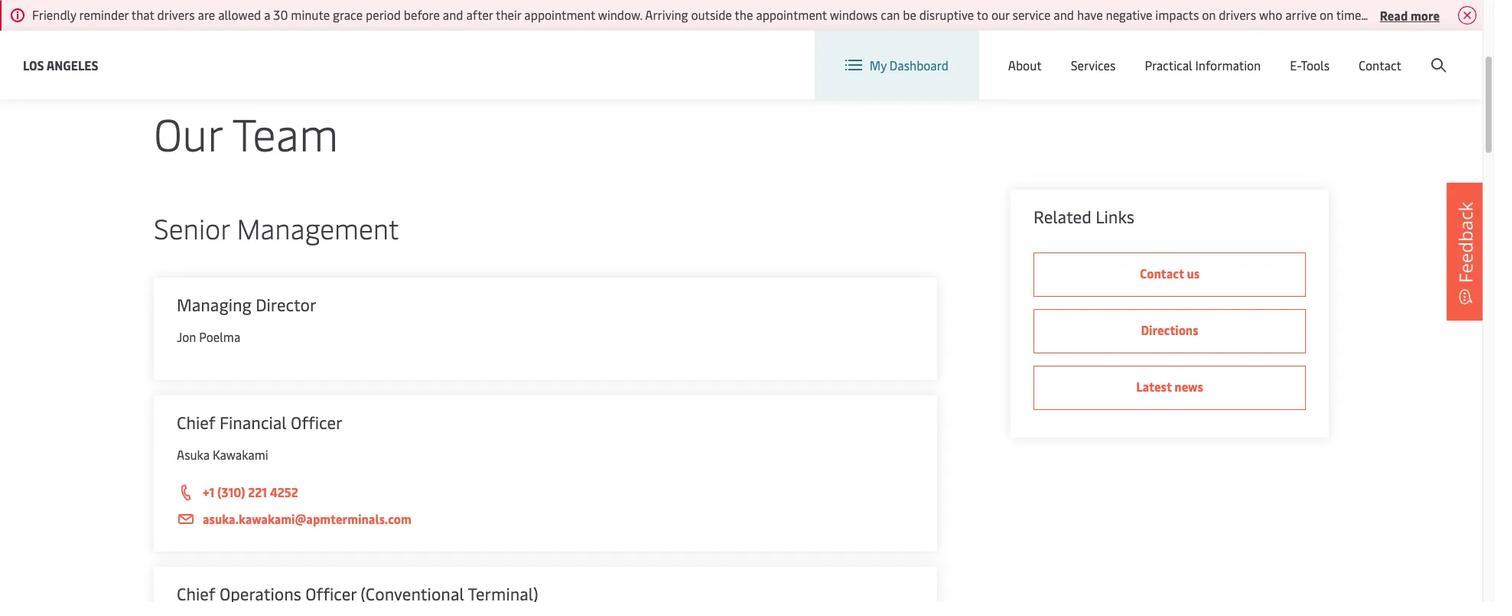 Task type: vqa. For each thing, say whether or not it's contained in the screenshot.
form to the left
no



Task type: describe. For each thing, give the bounding box(es) containing it.
+1
[[203, 484, 215, 500]]

to
[[977, 6, 989, 23]]

dashboard
[[890, 57, 949, 73]]

global menu
[[1188, 45, 1258, 62]]

arriving
[[645, 6, 688, 23]]

poelma
[[199, 328, 241, 345]]

about
[[1009, 57, 1042, 73]]

switch location button
[[1028, 44, 1139, 61]]

asuka kawakami
[[177, 446, 268, 463]]

our
[[992, 6, 1010, 23]]

drivers
[[1367, 6, 1406, 23]]

disruptive
[[920, 6, 974, 23]]

2 drivers from the left
[[1219, 6, 1257, 23]]

feedback button
[[1447, 182, 1485, 320]]

asuka.kawakami@apmterminals.com link
[[177, 510, 915, 529]]

login / create account
[[1330, 45, 1454, 62]]

information
[[1196, 57, 1261, 73]]

1 drivers from the left
[[157, 6, 195, 23]]

221
[[248, 484, 267, 500]]

los
[[23, 56, 44, 73]]

+1 (310) 221 4252 link
[[177, 483, 915, 503]]

services
[[1071, 57, 1116, 73]]

2 on from the left
[[1320, 6, 1334, 23]]

managing director
[[177, 293, 317, 316]]

senior
[[154, 209, 230, 246]]

practical information
[[1145, 57, 1261, 73]]

(310)
[[217, 484, 245, 500]]

practical
[[1145, 57, 1193, 73]]

global menu button
[[1154, 30, 1273, 76]]

tools
[[1301, 57, 1330, 73]]

can
[[881, 6, 900, 23]]

news
[[1175, 378, 1204, 395]]

e-tools button
[[1290, 31, 1330, 99]]

login
[[1330, 45, 1360, 62]]

our
[[154, 103, 222, 163]]

menu
[[1226, 45, 1258, 62]]

related
[[1034, 205, 1092, 228]]

senior management
[[154, 209, 399, 246]]

management
[[237, 209, 399, 246]]

read
[[1380, 7, 1408, 23]]

la-our team image
[[0, 0, 1483, 47]]

close alert image
[[1459, 6, 1477, 24]]

directions link
[[1034, 309, 1306, 354]]

services button
[[1071, 31, 1116, 99]]

time.
[[1337, 6, 1364, 23]]

1 that from the left
[[131, 6, 154, 23]]

be
[[903, 6, 917, 23]]

their
[[496, 6, 521, 23]]

1 arrive from the left
[[1286, 6, 1317, 23]]

latest
[[1137, 378, 1172, 395]]

windows
[[830, 6, 878, 23]]

latest news
[[1137, 378, 1204, 395]]

impacts
[[1156, 6, 1199, 23]]

contact button
[[1359, 31, 1402, 99]]

location
[[1092, 44, 1139, 61]]

switch
[[1052, 44, 1089, 61]]

team
[[232, 103, 339, 163]]

los angeles
[[23, 56, 98, 73]]

contact us link
[[1034, 253, 1306, 297]]

chief
[[177, 411, 215, 434]]

los angeles link
[[23, 55, 98, 75]]

a
[[264, 6, 271, 23]]

before
[[404, 6, 440, 23]]

my dashboard button
[[845, 31, 949, 99]]

minute
[[291, 6, 330, 23]]

my dashboard
[[870, 57, 949, 73]]



Task type: locate. For each thing, give the bounding box(es) containing it.
the
[[735, 6, 753, 23]]

negative
[[1106, 6, 1153, 23]]

4252
[[270, 484, 298, 500]]

directions
[[1141, 321, 1199, 338]]

arrive left outsi
[[1434, 6, 1466, 23]]

0 horizontal spatial arrive
[[1286, 6, 1317, 23]]

2 appointment from the left
[[756, 6, 827, 23]]

asuka.kawakami@apmterminals.com
[[203, 510, 412, 527]]

appointment right the
[[756, 6, 827, 23]]

and left after
[[443, 6, 463, 23]]

0 vertical spatial contact
[[1359, 57, 1402, 73]]

period
[[366, 6, 401, 23]]

1 horizontal spatial and
[[1054, 6, 1074, 23]]

1 horizontal spatial appointment
[[756, 6, 827, 23]]

1 and from the left
[[443, 6, 463, 23]]

0 horizontal spatial and
[[443, 6, 463, 23]]

0 horizontal spatial on
[[1202, 6, 1216, 23]]

and left have
[[1054, 6, 1074, 23]]

1 vertical spatial contact
[[1140, 265, 1185, 282]]

account
[[1409, 45, 1454, 62]]

related links contact us
[[1034, 205, 1200, 282]]

contact
[[1359, 57, 1402, 73], [1140, 265, 1185, 282]]

e-
[[1290, 57, 1301, 73]]

practical information button
[[1145, 31, 1261, 99]]

read more button
[[1380, 5, 1440, 24]]

drivers
[[157, 6, 195, 23], [1219, 6, 1257, 23]]

on
[[1202, 6, 1216, 23], [1320, 6, 1334, 23]]

0 horizontal spatial drivers
[[157, 6, 195, 23]]

0 horizontal spatial that
[[131, 6, 154, 23]]

30
[[273, 6, 288, 23]]

reminder
[[79, 6, 129, 23]]

us
[[1187, 265, 1200, 282]]

allowed
[[218, 6, 261, 23]]

2 arrive from the left
[[1434, 6, 1466, 23]]

that right reminder
[[131, 6, 154, 23]]

our team
[[154, 103, 339, 163]]

window.
[[598, 6, 643, 23]]

service
[[1013, 6, 1051, 23]]

drivers left are
[[157, 6, 195, 23]]

1 horizontal spatial that
[[1408, 6, 1431, 23]]

appointment right their
[[524, 6, 595, 23]]

and
[[443, 6, 463, 23], [1054, 6, 1074, 23]]

1 on from the left
[[1202, 6, 1216, 23]]

global
[[1188, 45, 1223, 62]]

grace
[[333, 6, 363, 23]]

my
[[870, 57, 887, 73]]

login / create account link
[[1302, 31, 1454, 76]]

2 that from the left
[[1408, 6, 1431, 23]]

+1 (310) 221 4252
[[203, 484, 298, 500]]

director
[[256, 293, 317, 316]]

on left time.
[[1320, 6, 1334, 23]]

who
[[1260, 6, 1283, 23]]

/
[[1363, 45, 1368, 62]]

jon
[[177, 328, 196, 345]]

friendly reminder that drivers are allowed a 30 minute grace period before and after their appointment window. arriving outside the appointment windows can be disruptive to our service and have negative impacts on drivers who arrive on time. drivers that arrive outsi
[[32, 6, 1495, 23]]

managing
[[177, 293, 252, 316]]

that
[[131, 6, 154, 23], [1408, 6, 1431, 23]]

have
[[1077, 6, 1103, 23]]

jon poelma
[[177, 328, 241, 345]]

1 appointment from the left
[[524, 6, 595, 23]]

friendly
[[32, 6, 76, 23]]

1 horizontal spatial arrive
[[1434, 6, 1466, 23]]

create
[[1371, 45, 1406, 62]]

contact inside related links contact us
[[1140, 265, 1185, 282]]

more
[[1411, 7, 1440, 23]]

asuka
[[177, 446, 210, 463]]

arrive
[[1286, 6, 1317, 23], [1434, 6, 1466, 23]]

arrive right "who"
[[1286, 6, 1317, 23]]

1 horizontal spatial on
[[1320, 6, 1334, 23]]

drivers left "who"
[[1219, 6, 1257, 23]]

about button
[[1009, 31, 1042, 99]]

0 horizontal spatial appointment
[[524, 6, 595, 23]]

0 horizontal spatial contact
[[1140, 265, 1185, 282]]

feedback
[[1453, 202, 1479, 283]]

1 horizontal spatial drivers
[[1219, 6, 1257, 23]]

latest news link
[[1034, 366, 1306, 410]]

1 horizontal spatial contact
[[1359, 57, 1402, 73]]

that right drivers
[[1408, 6, 1431, 23]]

e-tools
[[1290, 57, 1330, 73]]

read more
[[1380, 7, 1440, 23]]

on right impacts
[[1202, 6, 1216, 23]]

links
[[1096, 205, 1135, 228]]

after
[[466, 6, 493, 23]]

kawakami
[[213, 446, 268, 463]]

chief financial officer
[[177, 411, 343, 434]]

outside
[[691, 6, 732, 23]]

are
[[198, 6, 215, 23]]

outsi
[[1469, 6, 1495, 23]]

switch location
[[1052, 44, 1139, 61]]

2 and from the left
[[1054, 6, 1074, 23]]

angeles
[[46, 56, 98, 73]]



